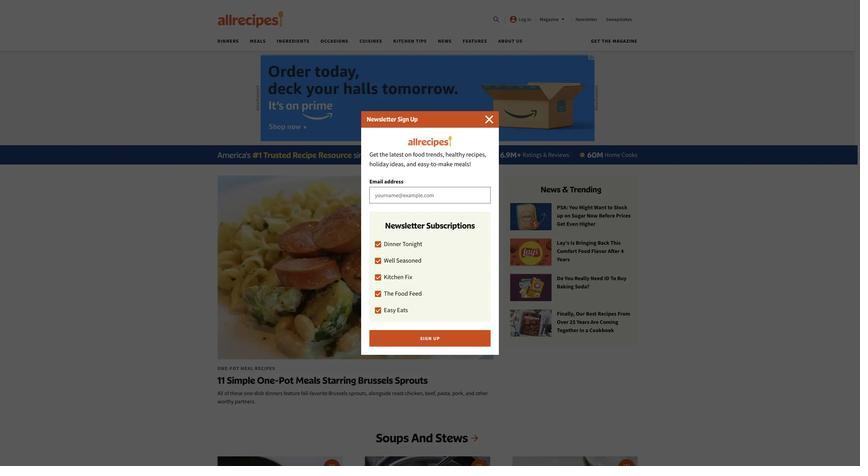 Task type: locate. For each thing, give the bounding box(es) containing it.
0 vertical spatial and
[[407, 160, 417, 168]]

news for the news 'link'
[[438, 38, 452, 44]]

home image
[[218, 11, 284, 28]]

kitchen inside newsletter sign up dialog
[[384, 273, 404, 281]]

psa: you might want to stock up on sugar now before prices get even higher link
[[511, 203, 633, 231]]

sugar
[[572, 212, 586, 219]]

advertisement region
[[261, 55, 595, 141]]

trusted
[[264, 150, 291, 160]]

1 horizontal spatial recipes
[[598, 311, 617, 318]]

1 horizontal spatial food
[[579, 248, 591, 255]]

1 vertical spatial news
[[541, 185, 561, 194]]

1 horizontal spatial news
[[541, 185, 561, 194]]

do you really need id to buy baking soda? link
[[511, 274, 633, 302]]

sweepstakes
[[607, 16, 633, 22]]

coming
[[600, 319, 619, 326]]

1 vertical spatial you
[[565, 275, 574, 282]]

0 vertical spatial get
[[370, 151, 379, 159]]

tips
[[416, 38, 427, 44]]

bringing
[[576, 240, 597, 246]]

0 vertical spatial years
[[558, 256, 570, 263]]

recipes up meals!
[[463, 151, 483, 159]]

1 vertical spatial sign
[[421, 336, 432, 342]]

reviews
[[549, 151, 570, 159]]

sign inside button
[[421, 336, 432, 342]]

4
[[621, 248, 624, 255]]

years up in
[[577, 319, 590, 326]]

0 horizontal spatial news
[[438, 38, 452, 44]]

original
[[441, 151, 461, 159]]

news
[[438, 38, 452, 44], [541, 185, 561, 194]]

11 simple one-pot meals starring brussels sprouts
[[218, 375, 428, 386]]

& up psa:
[[563, 185, 569, 194]]

years
[[558, 256, 570, 263], [577, 319, 590, 326]]

news right tips
[[438, 38, 452, 44]]

navigation
[[212, 36, 638, 51]]

1 vertical spatial get
[[558, 221, 566, 227]]

kitchen left tips
[[394, 38, 415, 44]]

a
[[586, 327, 589, 334]]

seasoned
[[397, 257, 422, 265]]

to-
[[431, 160, 439, 168]]

0 vertical spatial on
[[405, 151, 412, 159]]

1 vertical spatial meals
[[296, 375, 321, 386]]

2 vertical spatial newsletter
[[386, 221, 425, 231]]

you inside "do you really need id to buy baking soda?"
[[565, 275, 574, 282]]

and down food
[[407, 160, 417, 168]]

get the latest on food trends, healthy recipes, holiday ideas, and easy-to-make meals!
[[370, 151, 487, 168]]

11 simple one-pot meals starring brussels sprouts link
[[218, 176, 494, 409]]

you for on
[[570, 204, 579, 211]]

0 vertical spatial &
[[544, 151, 547, 159]]

and left stews
[[412, 431, 433, 446]]

news inside navigation
[[438, 38, 452, 44]]

soups
[[376, 431, 409, 446]]

psa: you might want to stock up on sugar now before prices get even higher
[[558, 204, 631, 227]]

1 horizontal spatial on
[[565, 212, 571, 219]]

1 horizontal spatial years
[[577, 319, 590, 326]]

recipes up "coming"
[[598, 311, 617, 318]]

on inside psa: you might want to stock up on sugar now before prices get even higher
[[565, 212, 571, 219]]

0 horizontal spatial recipes
[[463, 151, 483, 159]]

is
[[571, 240, 575, 246]]

get left the on the top of page
[[370, 151, 379, 159]]

you inside psa: you might want to stock up on sugar now before prices get even higher
[[570, 204, 579, 211]]

0 vertical spatial news
[[438, 38, 452, 44]]

newsletter for newsletter
[[576, 16, 598, 22]]

1 horizontal spatial sign
[[421, 336, 432, 342]]

finally, our best recipes from over 25 years are coming together in a cookbook link
[[511, 310, 633, 337]]

0 vertical spatial kitchen
[[394, 38, 415, 44]]

0 vertical spatial up
[[411, 116, 418, 123]]

you
[[570, 204, 579, 211], [565, 275, 574, 282]]

up
[[558, 212, 564, 219]]

to
[[608, 204, 613, 211]]

kitchen inside navigation
[[394, 38, 415, 44]]

features link
[[463, 38, 488, 44]]

cuisines
[[360, 38, 383, 44]]

1 horizontal spatial meals
[[296, 375, 321, 386]]

buy
[[618, 275, 627, 282]]

newsletter for newsletter sign up
[[367, 116, 397, 123]]

brussels
[[358, 375, 393, 386]]

navigation containing dinners
[[212, 36, 638, 51]]

arrow_right image
[[471, 435, 479, 443]]

on left food
[[405, 151, 412, 159]]

1 vertical spatial recipes
[[598, 311, 617, 318]]

trends,
[[426, 151, 445, 159]]

1 horizontal spatial up
[[434, 336, 440, 342]]

features
[[463, 38, 488, 44]]

news up psa:
[[541, 185, 561, 194]]

0 vertical spatial sign
[[398, 116, 409, 123]]

get inside psa: you might want to stock up on sugar now before prices get even higher
[[558, 221, 566, 227]]

newsletter sign up
[[367, 116, 418, 123]]

0 horizontal spatial &
[[544, 151, 547, 159]]

on right up
[[565, 212, 571, 219]]

1 vertical spatial on
[[565, 212, 571, 219]]

food inside newsletter sign up dialog
[[395, 290, 408, 298]]

banner
[[0, 0, 856, 51]]

0 vertical spatial meals
[[250, 38, 266, 44]]

meals!
[[454, 160, 472, 168]]

Email address email field
[[370, 187, 491, 204]]

ingredients
[[277, 38, 310, 44]]

about us link
[[499, 38, 523, 44]]

1 vertical spatial kitchen
[[384, 273, 404, 281]]

us
[[517, 38, 523, 44]]

are
[[591, 319, 599, 326]]

0 vertical spatial food
[[579, 248, 591, 255]]

feed
[[410, 290, 422, 298]]

25
[[570, 319, 576, 326]]

0 horizontal spatial sign
[[398, 116, 409, 123]]

you right do
[[565, 275, 574, 282]]

0 horizontal spatial meals
[[250, 38, 266, 44]]

0 horizontal spatial get
[[370, 151, 379, 159]]

holiday
[[370, 160, 389, 168]]

meals inside 11 simple one-pot meals starring brussels sprouts link
[[296, 375, 321, 386]]

recipes inside finally, our best recipes from over 25 years are coming together in a cookbook
[[598, 311, 617, 318]]

before
[[600, 212, 616, 219]]

food right 'the'
[[395, 290, 408, 298]]

0 horizontal spatial save recipe image
[[476, 465, 483, 467]]

1 horizontal spatial save recipe image
[[624, 465, 631, 467]]

sweepstakes link
[[607, 16, 633, 22]]

meals right pot
[[296, 375, 321, 386]]

get down up
[[558, 221, 566, 227]]

on
[[405, 151, 412, 159], [565, 212, 571, 219]]

1 vertical spatial up
[[434, 336, 440, 342]]

0 vertical spatial newsletter
[[576, 16, 598, 22]]

1 vertical spatial and
[[412, 431, 433, 446]]

kitchen fix
[[384, 273, 413, 281]]

well
[[384, 257, 395, 265]]

after
[[609, 248, 620, 255]]

food
[[579, 248, 591, 255], [395, 290, 408, 298]]

0 vertical spatial recipes
[[463, 151, 483, 159]]

1 vertical spatial years
[[577, 319, 590, 326]]

you up sugar on the right top
[[570, 204, 579, 211]]

stock
[[615, 204, 628, 211]]

newsletter inside banner
[[576, 16, 598, 22]]

tonight
[[403, 240, 423, 248]]

sprouts
[[395, 375, 428, 386]]

cookbook
[[590, 327, 615, 334]]

1 horizontal spatial &
[[563, 185, 569, 194]]

0 horizontal spatial on
[[405, 151, 412, 159]]

get
[[370, 151, 379, 159], [558, 221, 566, 227]]

kitchen
[[394, 38, 415, 44], [384, 273, 404, 281]]

6.9m+
[[501, 151, 522, 160]]

newsletter
[[576, 16, 598, 22], [367, 116, 397, 123], [386, 221, 425, 231]]

search image
[[493, 15, 501, 24]]

banner containing log in
[[0, 0, 856, 51]]

0 horizontal spatial food
[[395, 290, 408, 298]]

years inside finally, our best recipes from over 25 years are coming together in a cookbook
[[577, 319, 590, 326]]

kitchen left fix
[[384, 273, 404, 281]]

lay's is bringing back this comfort food flavor after 4 years link
[[511, 239, 633, 266]]

& right ratings
[[544, 151, 547, 159]]

0 horizontal spatial years
[[558, 256, 570, 263]]

up
[[411, 116, 418, 123], [434, 336, 440, 342]]

0 horizontal spatial up
[[411, 116, 418, 123]]

food down bringing
[[579, 248, 591, 255]]

soda?
[[575, 283, 590, 290]]

stews
[[436, 431, 468, 446]]

& inside the 6.9m+ ratings & reviews
[[544, 151, 547, 159]]

occasions
[[321, 38, 349, 44]]

up inside button
[[434, 336, 440, 342]]

might
[[580, 204, 594, 211]]

1 vertical spatial food
[[395, 290, 408, 298]]

newsletter subscriptions dialog
[[0, 0, 861, 467]]

years down comfort
[[558, 256, 570, 263]]

kielbasa with brussels sprouts and mustard cream sauce over noodles image
[[218, 176, 494, 360]]

save recipe image
[[476, 465, 483, 467], [624, 465, 631, 467]]

113k original recipes
[[425, 151, 483, 160]]

0 vertical spatial you
[[570, 204, 579, 211]]

newsletter subscriptions
[[386, 221, 475, 231]]

soups and stews
[[376, 431, 468, 446]]

1 horizontal spatial get
[[558, 221, 566, 227]]

meals down home image
[[250, 38, 266, 44]]

ingredients link
[[277, 38, 310, 44]]

1 vertical spatial newsletter
[[367, 116, 397, 123]]



Task type: describe. For each thing, give the bounding box(es) containing it.
magazine
[[540, 16, 559, 22]]

email address
[[370, 178, 404, 185]]

soups and stews link
[[218, 431, 638, 446]]

meals link
[[250, 38, 266, 44]]

finally, our best recipes from over 25 years are coming together in a cookbook
[[558, 311, 631, 334]]

dinners
[[218, 38, 239, 44]]

log
[[519, 16, 527, 22]]

#1
[[253, 150, 262, 160]]

sign up
[[421, 336, 440, 342]]

news & trending
[[541, 185, 602, 194]]

over
[[558, 319, 569, 326]]

kitchen tips link
[[394, 38, 427, 44]]

11
[[218, 375, 225, 386]]

2 save recipe image from the left
[[624, 465, 631, 467]]

occasions link
[[321, 38, 349, 44]]

one-
[[257, 375, 279, 386]]

magazine button
[[540, 15, 568, 23]]

about us
[[499, 38, 523, 44]]

flavor
[[592, 248, 607, 255]]

on inside get the latest on food trends, healthy recipes, holiday ideas, and easy-to-make meals!
[[405, 151, 412, 159]]

prices
[[617, 212, 631, 219]]

recipes,
[[467, 151, 487, 159]]

get the magazine link
[[592, 38, 638, 44]]

trending
[[571, 185, 602, 194]]

back
[[598, 240, 610, 246]]

our
[[576, 311, 586, 318]]

now
[[587, 212, 598, 219]]

even
[[567, 221, 579, 227]]

starring
[[323, 375, 356, 386]]

recipes inside 113k original recipes
[[463, 151, 483, 159]]

get inside get the latest on food trends, healthy recipes, holiday ideas, and easy-to-make meals!
[[370, 151, 379, 159]]

get the magazine
[[592, 38, 638, 44]]

home
[[605, 151, 621, 159]]

to
[[611, 275, 617, 282]]

sign up button
[[370, 331, 491, 347]]

ratings
[[523, 151, 542, 159]]

id
[[605, 275, 610, 282]]

caret_down image
[[559, 15, 568, 23]]

easy-
[[418, 160, 431, 168]]

want
[[595, 204, 607, 211]]

1 vertical spatial &
[[563, 185, 569, 194]]

psa:
[[558, 204, 569, 211]]

the
[[384, 290, 394, 298]]

lay's
[[558, 240, 570, 246]]

finally,
[[558, 311, 575, 318]]

113k
[[425, 151, 439, 160]]

log in link
[[510, 15, 532, 23]]

6.9m+ ratings & reviews
[[501, 151, 570, 160]]

higher
[[580, 221, 596, 227]]

eats
[[397, 306, 408, 314]]

newsletter sign up dialog
[[362, 111, 499, 355]]

60m
[[588, 151, 604, 160]]

pot
[[279, 375, 294, 386]]

together
[[558, 327, 579, 334]]

log in
[[519, 16, 532, 22]]

food inside lay's is bringing back this comfort food flavor after 4 years
[[579, 248, 591, 255]]

kitchen tips
[[394, 38, 427, 44]]

america's #1 trusted recipe resource since 1997
[[218, 150, 390, 160]]

email
[[370, 178, 384, 185]]

need
[[591, 275, 604, 282]]

about
[[499, 38, 515, 44]]

close this dialog window image
[[486, 115, 494, 124]]

do you really need id to buy baking soda?
[[558, 275, 627, 290]]

in
[[580, 327, 585, 334]]

news link
[[438, 38, 452, 44]]

1997
[[373, 150, 390, 160]]

best
[[587, 311, 597, 318]]

news for news & trending
[[541, 185, 561, 194]]

kitchen for kitchen tips
[[394, 38, 415, 44]]

do
[[558, 275, 564, 282]]

and inside get the latest on food trends, healthy recipes, holiday ideas, and easy-to-make meals!
[[407, 160, 417, 168]]

dinner tonight
[[384, 240, 423, 248]]

meals inside navigation
[[250, 38, 266, 44]]

kitchen for kitchen fix
[[384, 273, 404, 281]]

well seasoned
[[384, 257, 422, 265]]

the
[[602, 38, 612, 44]]

years inside lay's is bringing back this comfort food flavor after 4 years
[[558, 256, 570, 263]]

in
[[528, 16, 532, 22]]

subscriptions
[[427, 221, 475, 231]]

newsletter for newsletter subscriptions
[[386, 221, 425, 231]]

the food feed
[[384, 290, 422, 298]]

baking
[[558, 283, 574, 290]]

food
[[413, 151, 425, 159]]

the
[[380, 151, 389, 159]]

simple
[[227, 375, 255, 386]]

easy
[[384, 306, 396, 314]]

save recipe image
[[329, 465, 336, 467]]

make
[[439, 160, 453, 168]]

dinner
[[384, 240, 402, 248]]

fix
[[405, 273, 413, 281]]

you for baking
[[565, 275, 574, 282]]

1 save recipe image from the left
[[476, 465, 483, 467]]

account image
[[510, 15, 518, 23]]

address
[[385, 178, 404, 185]]



Task type: vqa. For each thing, say whether or not it's contained in the screenshot.
Occasions
yes



